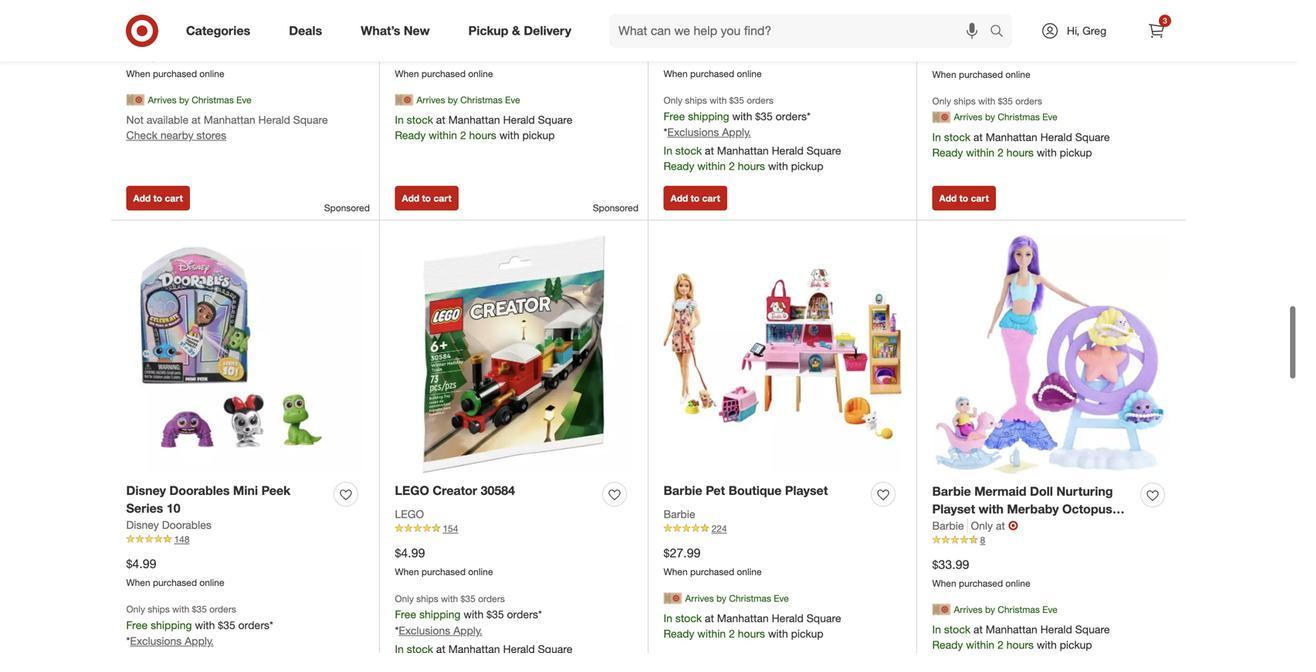 Task type: locate. For each thing, give the bounding box(es) containing it.
2782
[[711, 25, 732, 36]]

deals
[[289, 23, 322, 38]]

at for see seasonal shipping icon
[[191, 113, 201, 127]]

4 add from the left
[[939, 193, 957, 204]]

free inside only ships with $35 orders free shipping with $35 orders* * exclusions apply.
[[126, 619, 148, 633]]

within for seasonal shipping icon associated with $5.69
[[966, 146, 994, 159]]

christmas down $33.99 when purchased online in the right of the page
[[998, 605, 1040, 616]]

see
[[126, 47, 148, 62]]

online down pickup on the left
[[468, 68, 493, 79]]

only ships with $35 orders for $5.69
[[932, 95, 1042, 107]]

hot up $1.29
[[664, 9, 681, 23]]

in for seasonal shipping icon under $27.99
[[664, 612, 672, 626]]

* inside only ships with $35 orders free shipping with $35 orders* * exclusions apply. in stock at  manhattan herald square ready within 2 hours with pickup
[[664, 126, 667, 139]]

doll
[[1030, 485, 1053, 500]]

1 add from the left
[[133, 193, 151, 204]]

sponsored for online
[[593, 202, 639, 214]]

pickup & delivery
[[468, 23, 571, 38]]

purchased
[[153, 68, 197, 79], [422, 68, 466, 79], [690, 68, 734, 79], [959, 69, 1003, 80], [422, 567, 466, 578], [690, 567, 734, 578], [153, 577, 197, 589], [959, 578, 1003, 590]]

hot up $5.69
[[932, 10, 950, 23]]

2 add to cart button from the left
[[395, 186, 458, 211]]

0 horizontal spatial wheels
[[684, 9, 720, 23]]

arrives
[[148, 94, 177, 106], [417, 94, 445, 106], [954, 111, 983, 123], [685, 593, 714, 605], [954, 605, 983, 616]]

disney down "series"
[[126, 519, 159, 532]]

1 horizontal spatial free
[[395, 608, 416, 622]]

$4.99 for lego creator 30584
[[395, 546, 425, 561]]

1 horizontal spatial hot
[[932, 10, 950, 23]]

arrives by christmas eve
[[148, 94, 251, 106], [417, 94, 520, 106], [954, 111, 1058, 123], [685, 593, 789, 605], [954, 605, 1058, 616]]

add to cart button for $5.69
[[932, 186, 996, 211]]

1 horizontal spatial orders*
[[507, 608, 542, 622]]

christmas up not available at manhattan herald square check nearby stores
[[192, 94, 234, 106]]

barbie link up '$33.99' at the right bottom of the page
[[932, 519, 968, 534]]

seasonal shipping icon image up the not
[[126, 91, 145, 109]]

2 horizontal spatial *
[[664, 126, 667, 139]]

lego down lego creator 30584 link
[[395, 508, 424, 522]]

$1.29
[[664, 47, 694, 62]]

What can we help you find? suggestions appear below search field
[[609, 14, 994, 48]]

hot for $5.69
[[932, 10, 950, 23]]

arrives up the available
[[148, 94, 177, 106]]

barbie for barbie pet boutique playset
[[664, 484, 702, 499]]

$35 inside free shipping with $35 orders* * exclusions apply.
[[487, 608, 504, 622]]

2 to from the left
[[422, 193, 431, 204]]

add to cart button
[[126, 186, 190, 211], [395, 186, 458, 211], [664, 186, 727, 211], [932, 186, 996, 211]]

manhattan for seasonal shipping icon associated with $5.69
[[986, 130, 1037, 144]]

at
[[191, 113, 201, 127], [436, 113, 445, 127], [974, 130, 983, 144], [705, 144, 714, 158], [996, 519, 1005, 533], [705, 612, 714, 626], [974, 624, 983, 637]]

1 horizontal spatial exclusions
[[399, 625, 450, 638]]

1 add to cart button from the left
[[126, 186, 190, 211]]

online up free shipping with $35 orders* * exclusions apply.
[[468, 567, 493, 578]]

in stock at  manhattan herald square ready within 2 hours with pickup for seasonal shipping icon under '$33.99' at the right bottom of the page
[[932, 624, 1110, 652]]

eve for $18.39
[[505, 94, 520, 106]]

herald inside only ships with $35 orders free shipping with $35 orders* * exclusions apply. in stock at  manhattan herald square ready within 2 hours with pickup
[[772, 144, 804, 158]]

2 lego from the top
[[395, 508, 424, 522]]

0 horizontal spatial orders*
[[238, 619, 273, 633]]

christmas
[[192, 94, 234, 106], [460, 94, 502, 106], [998, 111, 1040, 123], [729, 593, 771, 605], [998, 605, 1040, 616]]

hot
[[664, 9, 681, 23], [932, 10, 950, 23]]

purchased down $27.99
[[690, 567, 734, 578]]

only inside barbie only at ¬
[[971, 519, 993, 533]]

shipping for $4.99
[[151, 619, 192, 633]]

hot wheels up 2782
[[664, 9, 720, 23]]

1 horizontal spatial hot wheels
[[932, 10, 988, 23]]

1 sponsored from the left
[[324, 202, 370, 214]]

merbaby
[[1007, 502, 1059, 517]]

when down disney doorables link
[[126, 577, 150, 589]]

add
[[133, 193, 151, 204], [402, 193, 419, 204], [671, 193, 688, 204], [939, 193, 957, 204]]

playset up 224 link
[[785, 484, 828, 499]]

arrives by christmas eve for $18.39
[[417, 94, 520, 106]]

seasonal shipping icon image down $5.69
[[932, 108, 951, 126]]

arrives by christmas eve down $5.69 when purchased online
[[954, 111, 1058, 123]]

* inside only ships with $35 orders free shipping with $35 orders* * exclusions apply.
[[126, 635, 130, 649]]

when inside $5.69 when purchased online
[[932, 69, 956, 80]]

by down $33.99 when purchased online in the right of the page
[[985, 605, 995, 616]]

0 vertical spatial lego
[[395, 484, 429, 499]]

online down the search button at the top right of page
[[1006, 69, 1030, 80]]

exclusions inside only ships with $35 orders free shipping with $35 orders* * exclusions apply.
[[130, 635, 182, 649]]

1 vertical spatial playset
[[932, 502, 975, 517]]

wheels up the 1759
[[953, 10, 988, 23]]

purchased down $18.39
[[422, 68, 466, 79]]

add to cart for see
[[133, 193, 183, 204]]

hot wheels link up the 1759
[[932, 9, 988, 25]]

lego link
[[395, 507, 424, 523]]

seasonal shipping icon image for $18.39
[[395, 91, 413, 109]]

hot wheels link up 2782
[[664, 8, 720, 24]]

orders* inside only ships with $35 orders free shipping with $35 orders* * exclusions apply.
[[238, 619, 273, 633]]

lego creator 30584 image
[[395, 236, 633, 474], [395, 236, 633, 474]]

exclusions inside only ships with $35 orders free shipping with $35 orders* * exclusions apply. in stock at  manhattan herald square ready within 2 hours with pickup
[[667, 126, 719, 139]]

barbie for barbie mermaid doll nurturing playset with merbaby octopus and seal
[[932, 485, 971, 500]]

1 horizontal spatial *
[[395, 625, 399, 638]]

arrives by christmas eve down $18.39 when purchased online
[[417, 94, 520, 106]]

purchased down '$33.99' at the right bottom of the page
[[959, 578, 1003, 590]]

when down $5.69
[[932, 69, 956, 80]]

orders inside only ships with $35 orders free shipping with $35 orders* * exclusions apply.
[[209, 604, 236, 616]]

$18.39 when purchased online
[[395, 47, 493, 79]]

shipping inside only ships with $35 orders free shipping with $35 orders* * exclusions apply. in stock at  manhattan herald square ready within 2 hours with pickup
[[688, 109, 729, 123]]

by up the available
[[179, 94, 189, 106]]

arrives by christmas eve up stores
[[148, 94, 251, 106]]

0 horizontal spatial hot wheels link
[[664, 8, 720, 24]]

0 horizontal spatial hot
[[664, 9, 681, 23]]

to
[[153, 193, 162, 204], [422, 193, 431, 204], [691, 193, 700, 204], [959, 193, 968, 204]]

hot for $1.29
[[664, 9, 681, 23]]

nurturing
[[1056, 485, 1113, 500]]

purchased down price
[[153, 68, 197, 79]]

237 link
[[126, 24, 364, 37]]

doorables inside disney doorables mini peek series 10
[[169, 484, 230, 499]]

0 horizontal spatial exclusions apply. button
[[130, 634, 214, 650]]

2 for seasonal shipping icon associated with $5.69
[[997, 146, 1004, 159]]

christmas down $18.39 when purchased online
[[460, 94, 502, 106]]

arrives by christmas eve down $27.99 when purchased online
[[685, 593, 789, 605]]

boutique
[[728, 484, 782, 499]]

154
[[443, 524, 458, 535]]

online inside $5.69 when purchased online
[[1006, 69, 1030, 80]]

at inside only ships with $35 orders free shipping with $35 orders* * exclusions apply. in stock at  manhattan herald square ready within 2 hours with pickup
[[705, 144, 714, 158]]

hot wheels link
[[664, 8, 720, 24], [932, 9, 988, 25]]

$4.99 when purchased online down 148
[[126, 557, 224, 589]]

hot wheels link for $1.29
[[664, 8, 720, 24]]

mermaid
[[974, 485, 1027, 500]]

when down $27.99
[[664, 567, 688, 578]]

disney for disney doorables
[[126, 519, 159, 532]]

apply. inside only ships with $35 orders free shipping with $35 orders* * exclusions apply. in stock at  manhattan herald square ready within 2 hours with pickup
[[722, 126, 751, 139]]

barbie mermaid doll nurturing playset with merbaby octopus and seal image
[[932, 236, 1171, 475], [932, 236, 1171, 475]]

1 horizontal spatial hot wheels link
[[932, 9, 988, 25]]

3 to from the left
[[691, 193, 700, 204]]

to for $5.69
[[959, 193, 968, 204]]

barbie inside barbie only at ¬
[[932, 519, 964, 533]]

1 to from the left
[[153, 193, 162, 204]]

2 horizontal spatial shipping
[[688, 109, 729, 123]]

arrives by christmas eve down $33.99 when purchased online in the right of the page
[[954, 605, 1058, 616]]

free inside only ships with $35 orders free shipping with $35 orders* * exclusions apply. in stock at  manhattan herald square ready within 2 hours with pickup
[[664, 109, 685, 123]]

square
[[293, 113, 328, 127], [538, 113, 573, 127], [1075, 130, 1110, 144], [807, 144, 841, 158], [807, 612, 841, 626], [1075, 624, 1110, 637]]

in stock at  manhattan herald square ready within 2 hours with pickup
[[395, 113, 573, 142], [932, 130, 1110, 159], [664, 612, 841, 641], [932, 624, 1110, 652]]

hot wheels up the 1759
[[932, 10, 988, 23]]

wheels for $1.29
[[684, 9, 720, 23]]

barbie pet boutique playset
[[664, 484, 828, 499]]

pickup
[[522, 129, 555, 142], [1060, 146, 1092, 159], [791, 160, 823, 173], [791, 628, 823, 641], [1060, 639, 1092, 652]]

by down $5.69 when purchased online
[[985, 111, 995, 123]]

orders up free shipping with $35 orders* * exclusions apply.
[[478, 594, 505, 605]]

arrives down $5.69 when purchased online
[[954, 111, 983, 123]]

$4.99
[[395, 546, 425, 561], [126, 557, 156, 572]]

barbie inside "barbie mermaid doll nurturing playset with merbaby octopus and seal"
[[932, 485, 971, 500]]

1 disney from the top
[[126, 484, 166, 499]]

by for see price in cart
[[179, 94, 189, 106]]

at for seasonal shipping icon for $18.39
[[436, 113, 445, 127]]

doorables up 148
[[162, 519, 211, 532]]

0 vertical spatial playset
[[785, 484, 828, 499]]

by
[[179, 94, 189, 106], [448, 94, 458, 106], [985, 111, 995, 123], [716, 593, 726, 605], [985, 605, 995, 616]]

0 horizontal spatial barbie link
[[126, 8, 158, 24]]

manhattan inside only ships with $35 orders free shipping with $35 orders* * exclusions apply. in stock at  manhattan herald square ready within 2 hours with pickup
[[717, 144, 769, 158]]

at for seasonal shipping icon under '$33.99' at the right bottom of the page
[[974, 624, 983, 637]]

3 add to cart button from the left
[[664, 186, 727, 211]]

to for $1.29
[[691, 193, 700, 204]]

hours for seasonal shipping icon under '$33.99' at the right bottom of the page
[[1007, 639, 1034, 652]]

purchased down 148
[[153, 577, 197, 589]]

barbie link up $27.99
[[664, 507, 695, 523]]

when
[[126, 68, 150, 79], [395, 68, 419, 79], [664, 68, 688, 79], [932, 69, 956, 80], [395, 567, 419, 578], [664, 567, 688, 578], [126, 577, 150, 589], [932, 578, 956, 590]]

orders down $1.29 when purchased online
[[747, 95, 773, 106]]

$4.99 down lego link
[[395, 546, 425, 561]]

barbie pet boutique playset image
[[664, 236, 901, 474], [664, 236, 901, 474]]

purchased down $5.69
[[959, 69, 1003, 80]]

purchased inside $27.99 when purchased online
[[690, 567, 734, 578]]

*
[[664, 126, 667, 139], [395, 625, 399, 638], [126, 635, 130, 649]]

ready
[[395, 129, 426, 142], [932, 146, 963, 159], [664, 160, 694, 173], [664, 628, 694, 641], [932, 639, 963, 652]]

ships inside only ships with $35 orders free shipping with $35 orders* * exclusions apply.
[[148, 604, 170, 616]]

online inside $27.99 when purchased online
[[737, 567, 762, 578]]

1 horizontal spatial playset
[[932, 502, 975, 517]]

2 for seasonal shipping icon for $18.39
[[460, 129, 466, 142]]

1 horizontal spatial apply.
[[453, 625, 482, 638]]

shipping inside only ships with $35 orders free shipping with $35 orders* * exclusions apply.
[[151, 619, 192, 633]]

barbie inside 'link'
[[664, 484, 702, 499]]

1 horizontal spatial $4.99
[[395, 546, 425, 561]]

playset
[[785, 484, 828, 499], [932, 502, 975, 517]]

1 vertical spatial disney
[[126, 519, 159, 532]]

not available at manhattan herald square check nearby stores
[[126, 113, 328, 142]]

in for seasonal shipping icon under '$33.99' at the right bottom of the page
[[932, 624, 941, 637]]

purchased inside $33.99 when purchased online
[[959, 578, 1003, 590]]

exclusions apply. button
[[667, 125, 751, 140], [399, 624, 482, 639], [130, 634, 214, 650]]

0 horizontal spatial $4.99 when purchased online
[[126, 557, 224, 589]]

disney inside disney doorables mini peek series 10
[[126, 484, 166, 499]]

seasonal shipping icon image down $18.39
[[395, 91, 413, 109]]

stock
[[407, 113, 433, 127], [944, 130, 971, 144], [675, 144, 702, 158], [675, 612, 702, 626], [944, 624, 971, 637]]

by down $27.99 when purchased online
[[716, 593, 726, 605]]

ships
[[685, 95, 707, 106], [954, 95, 976, 107], [416, 594, 438, 605], [148, 604, 170, 616]]

apply. for $4.99
[[185, 635, 214, 649]]

1 add to cart from the left
[[133, 193, 183, 204]]

eve for $5.69
[[1042, 111, 1058, 123]]

playset up and
[[932, 502, 975, 517]]

cart
[[196, 47, 218, 62], [165, 193, 183, 204], [433, 193, 452, 204], [702, 193, 720, 204], [971, 193, 989, 204]]

when down see
[[126, 68, 150, 79]]

christmas down $5.69 when purchased online
[[998, 111, 1040, 123]]

add to cart button for $1.29
[[664, 186, 727, 211]]

within for seasonal shipping icon under '$33.99' at the right bottom of the page
[[966, 639, 994, 652]]

online inside $1.29 when purchased online
[[737, 68, 762, 79]]

nearby
[[160, 129, 194, 142]]

3 add to cart from the left
[[671, 193, 720, 204]]

$4.99 when purchased online
[[395, 546, 493, 578], [126, 557, 224, 589]]

shipping inside free shipping with $35 orders* * exclusions apply.
[[419, 608, 461, 622]]

0 horizontal spatial apply.
[[185, 635, 214, 649]]

0 vertical spatial only ships with $35 orders
[[932, 95, 1042, 107]]

barbie up and
[[932, 485, 971, 500]]

exclusions for $1.29
[[667, 126, 719, 139]]

disney
[[126, 484, 166, 499], [126, 519, 159, 532]]

by for $5.69
[[985, 111, 995, 123]]

$18.39
[[395, 47, 432, 62]]

barbie left pet
[[664, 484, 702, 499]]

orders down $5.69 when purchased online
[[1015, 95, 1042, 107]]

barbie up see
[[126, 9, 158, 23]]

0 horizontal spatial shipping
[[151, 619, 192, 633]]

add to cart for $5.69
[[939, 193, 989, 204]]

manhattan inside not available at manhattan herald square check nearby stores
[[204, 113, 255, 127]]

barbie up $27.99
[[664, 508, 695, 522]]

disney doorables mini peek series 10 image
[[126, 236, 364, 474], [126, 236, 364, 474]]

arrives down $18.39 when purchased online
[[417, 94, 445, 106]]

barbie for the left barbie link
[[126, 9, 158, 23]]

2 horizontal spatial exclusions apply. button
[[667, 125, 751, 140]]

$33.99
[[932, 558, 969, 573]]

2 disney from the top
[[126, 519, 159, 532]]

2 horizontal spatial apply.
[[722, 126, 751, 139]]

hi,
[[1067, 24, 1079, 37]]

online down 8 link
[[1006, 578, 1030, 590]]

add to cart for $1.29
[[671, 193, 720, 204]]

1 horizontal spatial wheels
[[953, 10, 988, 23]]

orders* inside only ships with $35 orders free shipping with $35 orders* * exclusions apply. in stock at  manhattan herald square ready within 2 hours with pickup
[[776, 109, 811, 123]]

$4.99 when purchased online for doorables
[[126, 557, 224, 589]]

lego creator 30584
[[395, 484, 515, 499]]

in stock at  manhattan herald square ready within 2 hours with pickup for seasonal shipping icon associated with $5.69
[[932, 130, 1110, 159]]

purchased inside $1.29 when purchased online
[[690, 68, 734, 79]]

1 vertical spatial lego
[[395, 508, 424, 522]]

2 inside only ships with $35 orders free shipping with $35 orders* * exclusions apply. in stock at  manhattan herald square ready within 2 hours with pickup
[[729, 160, 735, 173]]

8 link
[[932, 534, 1171, 548]]

2 horizontal spatial orders*
[[776, 109, 811, 123]]

within inside only ships with $35 orders free shipping with $35 orders* * exclusions apply. in stock at  manhattan herald square ready within 2 hours with pickup
[[697, 160, 726, 173]]

free
[[664, 109, 685, 123], [395, 608, 416, 622], [126, 619, 148, 633]]

1 horizontal spatial shipping
[[419, 608, 461, 622]]

apply. inside free shipping with $35 orders* * exclusions apply.
[[453, 625, 482, 638]]

online inside the see price in cart when purchased online
[[200, 68, 224, 79]]

orders down 148 link
[[209, 604, 236, 616]]

barbie link up see
[[126, 8, 158, 24]]

1 vertical spatial only ships with $35 orders
[[395, 594, 505, 605]]

1 horizontal spatial only ships with $35 orders
[[932, 95, 1042, 107]]

hot wheels
[[664, 9, 720, 23], [932, 10, 988, 23]]

with
[[710, 95, 727, 106], [978, 95, 995, 107], [732, 109, 752, 123], [499, 129, 519, 142], [1037, 146, 1057, 159], [768, 160, 788, 173], [979, 502, 1004, 517], [441, 594, 458, 605], [172, 604, 189, 616], [464, 608, 484, 622], [195, 619, 215, 633], [768, 628, 788, 641], [1037, 639, 1057, 652]]

apply. inside only ships with $35 orders free shipping with $35 orders* * exclusions apply.
[[185, 635, 214, 649]]

lego up lego link
[[395, 484, 429, 499]]

0 horizontal spatial hot wheels
[[664, 9, 720, 23]]

add for $1.29
[[671, 193, 688, 204]]

0 horizontal spatial exclusions
[[130, 635, 182, 649]]

when down $1.29
[[664, 68, 688, 79]]

apply.
[[722, 126, 751, 139], [453, 625, 482, 638], [185, 635, 214, 649]]

1 lego from the top
[[395, 484, 429, 499]]

only inside only ships with $35 orders free shipping with $35 orders* * exclusions apply. in stock at  manhattan herald square ready within 2 hours with pickup
[[664, 95, 682, 106]]

add for $5.69
[[939, 193, 957, 204]]

$4.99 for disney doorables mini peek series 10
[[126, 557, 156, 572]]

$4.99 down disney doorables link
[[126, 557, 156, 572]]

wheels up 2782
[[684, 9, 720, 23]]

$4.99 when purchased online down 154
[[395, 546, 493, 578]]

in for seasonal shipping icon associated with $5.69
[[932, 130, 941, 144]]

hot wheels for $5.69
[[932, 10, 988, 23]]

when down '$33.99' at the right bottom of the page
[[932, 578, 956, 590]]

only ships with $35 orders up free shipping with $35 orders* * exclusions apply.
[[395, 594, 505, 605]]

manhattan for seasonal shipping icon under $27.99
[[717, 612, 769, 626]]

1 horizontal spatial sponsored
[[593, 202, 639, 214]]

online down categories in the left top of the page
[[200, 68, 224, 79]]

apply. for $1.29
[[722, 126, 751, 139]]

purchased down $1.29
[[690, 68, 734, 79]]

arrives for $18.39
[[417, 94, 445, 106]]

online
[[200, 68, 224, 79], [468, 68, 493, 79], [737, 68, 762, 79], [1006, 69, 1030, 80], [468, 567, 493, 578], [737, 567, 762, 578], [200, 577, 224, 589], [1006, 578, 1030, 590]]

seasonal shipping icon image
[[126, 91, 145, 109], [395, 91, 413, 109], [932, 108, 951, 126], [664, 590, 682, 608], [932, 601, 951, 620]]

at inside not available at manhattan herald square check nearby stores
[[191, 113, 201, 127]]

0 horizontal spatial sponsored
[[324, 202, 370, 214]]

4 to from the left
[[959, 193, 968, 204]]

doorables up 10
[[169, 484, 230, 499]]

0 vertical spatial doorables
[[169, 484, 230, 499]]

arrives by christmas eve for $5.69
[[954, 111, 1058, 123]]

delivery
[[524, 23, 571, 38]]

stock inside only ships with $35 orders free shipping with $35 orders* * exclusions apply. in stock at  manhattan herald square ready within 2 hours with pickup
[[675, 144, 702, 158]]

0 horizontal spatial free
[[126, 619, 148, 633]]

online down 224 link
[[737, 567, 762, 578]]

1 vertical spatial doorables
[[162, 519, 211, 532]]

0 horizontal spatial $4.99
[[126, 557, 156, 572]]

with inside free shipping with $35 orders* * exclusions apply.
[[464, 608, 484, 622]]

pickup for seasonal shipping icon under $27.99
[[791, 628, 823, 641]]

in for seasonal shipping icon for $18.39
[[395, 113, 404, 127]]

christmas for see price in cart
[[192, 94, 234, 106]]

4 add to cart from the left
[[939, 193, 989, 204]]

0 vertical spatial disney
[[126, 484, 166, 499]]

2 add from the left
[[402, 193, 419, 204]]

online inside $18.39 when purchased online
[[468, 68, 493, 79]]

exclusions apply. button for $1.29
[[667, 125, 751, 140]]

online down 2782 link
[[737, 68, 762, 79]]

christmas for $5.69
[[998, 111, 1040, 123]]

categories link
[[173, 14, 270, 48]]

0 horizontal spatial only ships with $35 orders
[[395, 594, 505, 605]]

2 sponsored from the left
[[593, 202, 639, 214]]

eve
[[236, 94, 251, 106], [505, 94, 520, 106], [1042, 111, 1058, 123], [774, 593, 789, 605], [1042, 605, 1058, 616]]

0 horizontal spatial *
[[126, 635, 130, 649]]

1 horizontal spatial exclusions apply. button
[[399, 624, 482, 639]]

doorables for disney doorables
[[162, 519, 211, 532]]

when down $18.39
[[395, 68, 419, 79]]

only ships with $35 orders down $5.69 when purchased online
[[932, 95, 1042, 107]]

by down $18.39 when purchased online
[[448, 94, 458, 106]]

2 add to cart from the left
[[402, 193, 452, 204]]

0 horizontal spatial playset
[[785, 484, 828, 499]]

add to cart
[[133, 193, 183, 204], [402, 193, 452, 204], [671, 193, 720, 204], [939, 193, 989, 204]]

2 horizontal spatial exclusions
[[667, 126, 719, 139]]

4 add to cart button from the left
[[932, 186, 996, 211]]

1759 link
[[932, 25, 1171, 38]]

2 horizontal spatial free
[[664, 109, 685, 123]]

exclusions for $4.99
[[130, 635, 182, 649]]

3 add from the left
[[671, 193, 688, 204]]

disney doorables mini peek series 10 link
[[126, 483, 328, 518]]

eve for see price in cart
[[236, 94, 251, 106]]

barbie up '$33.99' at the right bottom of the page
[[932, 519, 964, 533]]

with inside "barbie mermaid doll nurturing playset with merbaby octopus and seal"
[[979, 502, 1004, 517]]

1759
[[980, 25, 1001, 37]]

disney up "series"
[[126, 484, 166, 499]]

purchased down 154
[[422, 567, 466, 578]]

wheels
[[684, 9, 720, 23], [953, 10, 988, 23]]

1 horizontal spatial $4.99 when purchased online
[[395, 546, 493, 578]]

add to cart button for see
[[126, 186, 190, 211]]

herald
[[258, 113, 290, 127], [503, 113, 535, 127], [1040, 130, 1072, 144], [772, 144, 804, 158], [772, 612, 804, 626], [1040, 624, 1072, 637]]

orders
[[747, 95, 773, 106], [1015, 95, 1042, 107], [478, 594, 505, 605], [209, 604, 236, 616]]

sponsored
[[324, 202, 370, 214], [593, 202, 639, 214]]



Task type: describe. For each thing, give the bounding box(es) containing it.
only ships with $35 orders free shipping with $35 orders* * exclusions apply. in stock at  manhattan herald square ready within 2 hours with pickup
[[664, 95, 841, 173]]

arrives for $5.69
[[954, 111, 983, 123]]

sponsored for cart
[[324, 202, 370, 214]]

stores
[[197, 129, 226, 142]]

check
[[126, 129, 157, 142]]

what's
[[361, 23, 400, 38]]

cart for see price in cart
[[165, 193, 183, 204]]

* for $4.99
[[126, 635, 130, 649]]

$5.69
[[932, 48, 962, 63]]

2782 link
[[664, 24, 901, 37]]

search button
[[983, 14, 1020, 51]]

and
[[932, 520, 954, 535]]

manhattan for see seasonal shipping icon
[[204, 113, 255, 127]]

hours for seasonal shipping icon associated with $5.69
[[1007, 146, 1034, 159]]

shipping for $1.29
[[688, 109, 729, 123]]

hours for seasonal shipping icon under $27.99
[[738, 628, 765, 641]]

barbie mermaid doll nurturing playset with merbaby octopus and seal
[[932, 485, 1113, 535]]

categories
[[186, 23, 250, 38]]

in
[[183, 47, 192, 62]]

orders* for $4.99
[[238, 619, 273, 633]]

wheels for $5.69
[[953, 10, 988, 23]]

peek
[[261, 484, 290, 499]]

hours inside only ships with $35 orders free shipping with $35 orders* * exclusions apply. in stock at  manhattan herald square ready within 2 hours with pickup
[[738, 160, 765, 173]]

pickup
[[468, 23, 508, 38]]

christmas down $27.99 when purchased online
[[729, 593, 771, 605]]

series
[[126, 501, 163, 516]]

add for $18.39
[[402, 193, 419, 204]]

purchased inside $5.69 when purchased online
[[959, 69, 1003, 80]]

by for $18.39
[[448, 94, 458, 106]]

available
[[147, 113, 188, 127]]

creator
[[433, 484, 477, 499]]

online inside $33.99 when purchased online
[[1006, 578, 1030, 590]]

orders* for $1.29
[[776, 109, 811, 123]]

not
[[126, 113, 144, 127]]

seal
[[958, 520, 983, 535]]

154 link
[[395, 523, 633, 536]]

3 link
[[1140, 14, 1174, 48]]

at inside barbie only at ¬
[[996, 519, 1005, 533]]

148 link
[[126, 533, 364, 547]]

barbie for barbie link to the middle
[[664, 508, 695, 522]]

seasonal shipping icon image down '$33.99' at the right bottom of the page
[[932, 601, 951, 620]]

$4.99 when purchased online for creator
[[395, 546, 493, 578]]

cart for $1.29
[[702, 193, 720, 204]]

8
[[980, 535, 985, 546]]

online up only ships with $35 orders free shipping with $35 orders* * exclusions apply.
[[200, 577, 224, 589]]

herald inside not available at manhattan herald square check nearby stores
[[258, 113, 290, 127]]

* for $1.29
[[664, 126, 667, 139]]

when inside $1.29 when purchased online
[[664, 68, 688, 79]]

add to cart for $18.39
[[402, 193, 452, 204]]

1 horizontal spatial barbie link
[[664, 507, 695, 523]]

ships inside only ships with $35 orders free shipping with $35 orders* * exclusions apply. in stock at  manhattan herald square ready within 2 hours with pickup
[[685, 95, 707, 106]]

greg
[[1082, 24, 1106, 37]]

barbie only at ¬
[[932, 519, 1018, 534]]

disney doorables link
[[126, 518, 211, 533]]

seasonal shipping icon image down $27.99
[[664, 590, 682, 608]]

octopus
[[1062, 502, 1112, 517]]

2 for seasonal shipping icon under '$33.99' at the right bottom of the page
[[997, 639, 1004, 652]]

seasonal shipping icon image for see
[[126, 91, 145, 109]]

square inside not available at manhattan herald square check nearby stores
[[293, 113, 328, 127]]

¬
[[1008, 519, 1018, 534]]

what's new
[[361, 23, 430, 38]]

cart for $5.69
[[971, 193, 989, 204]]

when inside $18.39 when purchased online
[[395, 68, 419, 79]]

mini
[[233, 484, 258, 499]]

arrives down $33.99 when purchased online in the right of the page
[[954, 605, 983, 616]]

$27.99 when purchased online
[[664, 546, 762, 578]]

orders* inside free shipping with $35 orders* * exclusions apply.
[[507, 608, 542, 622]]

purchased inside the see price in cart when purchased online
[[153, 68, 197, 79]]

$27.99
[[664, 546, 701, 561]]

$1.29 when purchased online
[[664, 47, 762, 79]]

disney doorables
[[126, 519, 211, 532]]

30584
[[481, 484, 515, 499]]

barbie mermaid doll nurturing playset with merbaby octopus and seal link
[[932, 483, 1135, 535]]

pet
[[706, 484, 725, 499]]

hi, greg
[[1067, 24, 1106, 37]]

148
[[174, 534, 190, 546]]

224 link
[[664, 523, 901, 536]]

pickup for seasonal shipping icon under '$33.99' at the right bottom of the page
[[1060, 639, 1092, 652]]

lego creator 30584 link
[[395, 483, 515, 500]]

when inside $27.99 when purchased online
[[664, 567, 688, 578]]

237
[[174, 25, 190, 36]]

arrives by christmas eve for see price in cart
[[148, 94, 251, 106]]

square inside only ships with $35 orders free shipping with $35 orders* * exclusions apply. in stock at  manhattan herald square ready within 2 hours with pickup
[[807, 144, 841, 158]]

arrives down $27.99 when purchased online
[[685, 593, 714, 605]]

add to cart button for $18.39
[[395, 186, 458, 211]]

what's new link
[[348, 14, 449, 48]]

pickup for seasonal shipping icon for $18.39
[[522, 129, 555, 142]]

ready inside only ships with $35 orders free shipping with $35 orders* * exclusions apply. in stock at  manhattan herald square ready within 2 hours with pickup
[[664, 160, 694, 173]]

see price in cart when purchased online
[[126, 47, 224, 79]]

manhattan for seasonal shipping icon for $18.39
[[448, 113, 500, 127]]

lego for lego
[[395, 508, 424, 522]]

at for seasonal shipping icon associated with $5.69
[[974, 130, 983, 144]]

within for seasonal shipping icon under $27.99
[[697, 628, 726, 641]]

only inside only ships with $35 orders free shipping with $35 orders* * exclusions apply.
[[126, 604, 145, 616]]

$33.99 when purchased online
[[932, 558, 1030, 590]]

exclusions apply. button for $4.99
[[399, 624, 482, 639]]

pickup for seasonal shipping icon associated with $5.69
[[1060, 146, 1092, 159]]

pickup inside only ships with $35 orders free shipping with $35 orders* * exclusions apply. in stock at  manhattan herald square ready within 2 hours with pickup
[[791, 160, 823, 173]]

hours for seasonal shipping icon for $18.39
[[469, 129, 496, 142]]

10
[[167, 501, 180, 516]]

cart for $18.39
[[433, 193, 452, 204]]

deals link
[[276, 14, 341, 48]]

2 horizontal spatial barbie link
[[932, 519, 968, 534]]

search
[[983, 25, 1020, 40]]

in inside only ships with $35 orders free shipping with $35 orders* * exclusions apply. in stock at  manhattan herald square ready within 2 hours with pickup
[[664, 144, 672, 158]]

cart inside the see price in cart when purchased online
[[196, 47, 218, 62]]

playset inside "barbie mermaid doll nurturing playset with merbaby octopus and seal"
[[932, 502, 975, 517]]

disney for disney doorables mini peek series 10
[[126, 484, 166, 499]]

purchased inside $18.39 when purchased online
[[422, 68, 466, 79]]

224
[[711, 524, 727, 535]]

free for $4.99
[[126, 619, 148, 633]]

seasonal shipping icon image for $5.69
[[932, 108, 951, 126]]

manhattan for seasonal shipping icon under '$33.99' at the right bottom of the page
[[986, 624, 1037, 637]]

free inside free shipping with $35 orders* * exclusions apply.
[[395, 608, 416, 622]]

in stock at  manhattan herald square ready within 2 hours with pickup for seasonal shipping icon under $27.99
[[664, 612, 841, 641]]

&
[[512, 23, 520, 38]]

arrives for see
[[148, 94, 177, 106]]

when down lego link
[[395, 567, 419, 578]]

hot wheels for $1.29
[[664, 9, 720, 23]]

pickup & delivery link
[[455, 14, 591, 48]]

playset inside 'link'
[[785, 484, 828, 499]]

to for $18.39
[[422, 193, 431, 204]]

in stock at  manhattan herald square ready within 2 hours with pickup for seasonal shipping icon for $18.39
[[395, 113, 573, 142]]

disney doorables mini peek series 10
[[126, 484, 290, 516]]

lego for lego creator 30584
[[395, 484, 429, 499]]

check nearby stores button
[[126, 128, 226, 143]]

barbie pet boutique playset link
[[664, 483, 828, 500]]

exclusions inside free shipping with $35 orders* * exclusions apply.
[[399, 625, 450, 638]]

free for $1.29
[[664, 109, 685, 123]]

free shipping with $35 orders* * exclusions apply.
[[395, 608, 542, 638]]

to for see
[[153, 193, 162, 204]]

doorables for disney doorables mini peek series 10
[[169, 484, 230, 499]]

within for seasonal shipping icon for $18.39
[[429, 129, 457, 142]]

at for seasonal shipping icon under $27.99
[[705, 612, 714, 626]]

when inside the see price in cart when purchased online
[[126, 68, 150, 79]]

2 for seasonal shipping icon under $27.99
[[729, 628, 735, 641]]

* inside free shipping with $35 orders* * exclusions apply.
[[395, 625, 399, 638]]

only ships with $35 orders for $4.99
[[395, 594, 505, 605]]

when inside $33.99 when purchased online
[[932, 578, 956, 590]]

new
[[404, 23, 430, 38]]

hot wheels link for $5.69
[[932, 9, 988, 25]]

$5.69 when purchased online
[[932, 48, 1030, 80]]

3
[[1163, 16, 1167, 25]]

christmas for $18.39
[[460, 94, 502, 106]]

orders inside only ships with $35 orders free shipping with $35 orders* * exclusions apply. in stock at  manhattan herald square ready within 2 hours with pickup
[[747, 95, 773, 106]]

only ships with $35 orders free shipping with $35 orders* * exclusions apply.
[[126, 604, 273, 649]]

price
[[151, 47, 179, 62]]



Task type: vqa. For each thing, say whether or not it's contained in the screenshot.
In stock Ready within 2 hours for pickup inside the store
no



